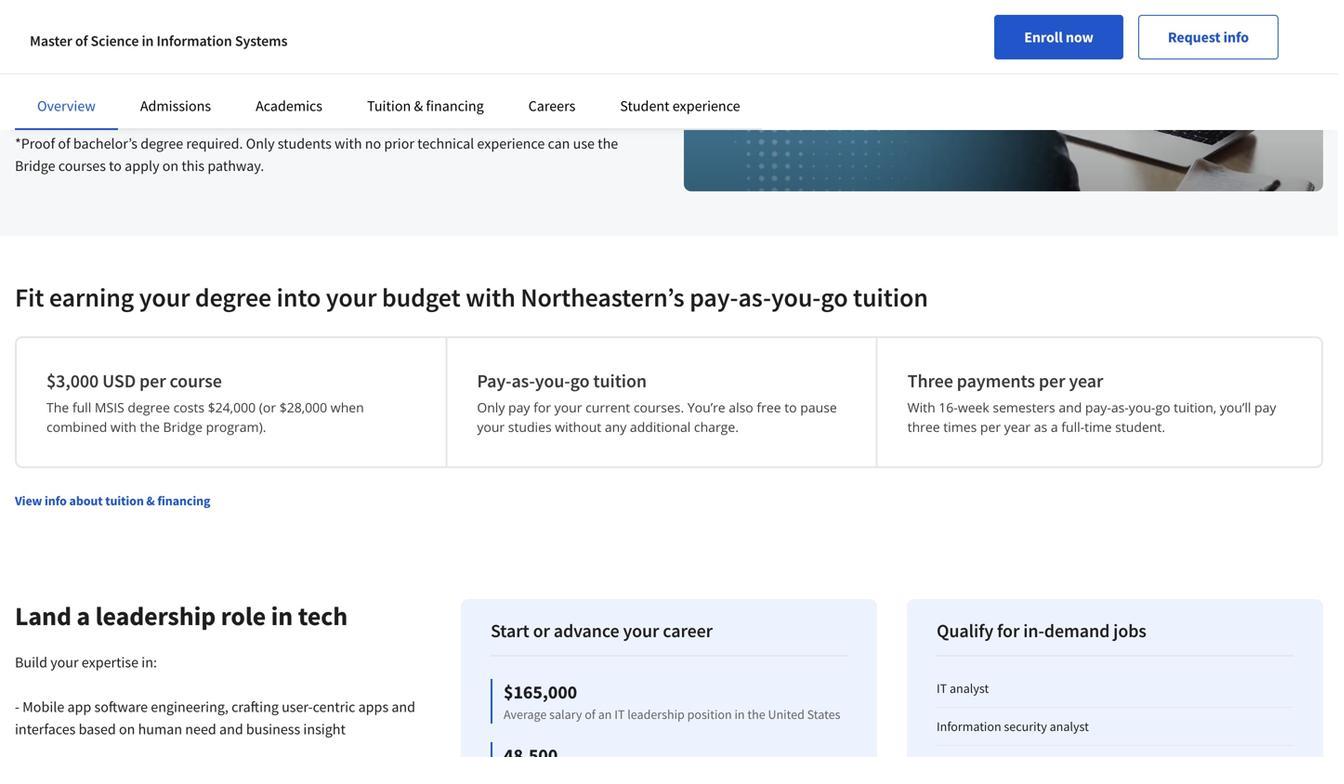 Task type: locate. For each thing, give the bounding box(es) containing it.
land
[[15, 600, 71, 632]]

additional
[[630, 418, 691, 436]]

leadership
[[95, 600, 216, 632], [627, 706, 685, 723]]

you- inside three payments per year with 16-week semesters and pay-as-you-go tuition, you'll pay three times per year as a full-time student.
[[1129, 399, 1155, 416]]

msis inside complete two courses from the msis program*, get a 'b' or better, and you'll join the next cohort on the master's degree.
[[212, 19, 242, 38]]

request info
[[1168, 28, 1249, 46]]

0 vertical spatial degree
[[141, 134, 183, 153]]

0 vertical spatial for
[[533, 399, 551, 416]]

0 horizontal spatial bridge
[[15, 157, 55, 175]]

1 vertical spatial experience
[[477, 134, 545, 153]]

pay-as-you-go tuition list item
[[447, 338, 878, 466]]

per up semesters
[[1039, 369, 1065, 393]]

1 horizontal spatial as-
[[738, 281, 771, 314]]

0 vertical spatial financing
[[426, 97, 484, 115]]

1 horizontal spatial msis
[[212, 19, 242, 38]]

msis left program*, on the top left of page
[[212, 19, 242, 38]]

of inside $165,000 average salary of an it leadership position  in the united states
[[585, 706, 596, 723]]

you-
[[771, 281, 821, 314], [535, 369, 570, 393], [1129, 399, 1155, 416]]

the inside $3,000 usd per course the full msis degree costs $24,000 (or $28,000 when combined with the bridge program).
[[140, 418, 160, 436]]

financing up technical
[[426, 97, 484, 115]]

tuition & financing
[[367, 97, 484, 115]]

1 horizontal spatial on
[[162, 157, 179, 175]]

1 vertical spatial it
[[614, 706, 625, 723]]

pay inside three payments per year with 16-week semesters and pay-as-you-go tuition, you'll pay three times per year as a full-time student.
[[1255, 399, 1276, 416]]

0 vertical spatial as-
[[738, 281, 771, 314]]

no
[[365, 134, 381, 153]]

your right build
[[50, 653, 79, 672]]

1 vertical spatial leadership
[[627, 706, 685, 723]]

1 horizontal spatial info
[[1223, 28, 1249, 46]]

go for three payments per year with 16-week semesters and pay-as-you-go tuition, you'll pay three times per year as a full-time student.
[[1155, 399, 1170, 416]]

in right role
[[271, 600, 293, 632]]

degree down "usd"
[[128, 399, 170, 416]]

0 vertical spatial on
[[610, 19, 626, 38]]

view info about tuition & financing
[[15, 493, 210, 509]]

semesters
[[993, 399, 1055, 416]]

and up full- on the bottom right of the page
[[1059, 399, 1082, 416]]

build your expertise in:
[[15, 653, 157, 672]]

0 vertical spatial you-
[[771, 281, 821, 314]]

on inside - mobile app software engineering, crafting user-centric apps and interfaces based on human need and business insight
[[119, 720, 135, 739]]

you- for fit earning your degree into your budget with northeastern's pay-as-you-go tuition
[[771, 281, 821, 314]]

on inside *proof of bachelor's degree required. only students with no prior technical experience can use the bridge courses to apply on this pathway.
[[162, 157, 179, 175]]

0 horizontal spatial of
[[58, 134, 70, 153]]

you'll left "join" at the top left of the page
[[449, 19, 483, 38]]

0 horizontal spatial it
[[614, 706, 625, 723]]

1 horizontal spatial only
[[477, 399, 505, 416]]

with left no
[[335, 134, 362, 153]]

to down bachelor's
[[109, 157, 122, 175]]

1 horizontal spatial &
[[414, 97, 423, 115]]

tuition right about
[[105, 493, 144, 509]]

1 horizontal spatial bridge
[[163, 418, 203, 436]]

1 horizontal spatial with
[[335, 134, 362, 153]]

degree inside *proof of bachelor's degree required. only students with no prior technical experience can use the bridge courses to apply on this pathway.
[[141, 134, 183, 153]]

1 vertical spatial &
[[146, 493, 155, 509]]

current
[[586, 399, 630, 416]]

your up without
[[554, 399, 582, 416]]

1 vertical spatial on
[[162, 157, 179, 175]]

info inside request info button
[[1223, 28, 1249, 46]]

only inside *proof of bachelor's degree required. only students with no prior technical experience can use the bridge courses to apply on this pathway.
[[246, 134, 275, 153]]

0 vertical spatial courses
[[105, 19, 152, 38]]

degree for bachelor's
[[141, 134, 183, 153]]

earning
[[49, 281, 134, 314]]

1 vertical spatial pay-
[[1085, 399, 1111, 416]]

msis inside $3,000 usd per course the full msis degree costs $24,000 (or $28,000 when combined with the bridge program).
[[95, 399, 124, 416]]

1 horizontal spatial tuition
[[593, 369, 647, 393]]

courses down bachelor's
[[58, 157, 106, 175]]

1 horizontal spatial pay-
[[1085, 399, 1111, 416]]

tuition up three
[[853, 281, 928, 314]]

per inside $3,000 usd per course the full msis degree costs $24,000 (or $28,000 when combined with the bridge program).
[[139, 369, 166, 393]]

1 horizontal spatial to
[[784, 399, 797, 416]]

as- inside three payments per year with 16-week semesters and pay-as-you-go tuition, you'll pay three times per year as a full-time student.
[[1111, 399, 1129, 416]]

2 vertical spatial with
[[111, 418, 137, 436]]

the inside $165,000 average salary of an it leadership position  in the united states
[[747, 706, 765, 723]]

0 horizontal spatial for
[[533, 399, 551, 416]]

1 horizontal spatial a
[[333, 19, 341, 38]]

per for course
[[139, 369, 166, 393]]

2 horizontal spatial tuition
[[853, 281, 928, 314]]

1 vertical spatial a
[[1051, 418, 1058, 436]]

info
[[1223, 28, 1249, 46], [45, 493, 67, 509]]

role
[[221, 600, 266, 632]]

1 horizontal spatial you'll
[[1220, 399, 1251, 416]]

and inside three payments per year with 16-week semesters and pay-as-you-go tuition, you'll pay three times per year as a full-time student.
[[1059, 399, 1082, 416]]

1 vertical spatial analyst
[[1050, 718, 1089, 735]]

degree for your
[[195, 281, 271, 314]]

now
[[1066, 28, 1094, 46]]

or right start
[[533, 619, 550, 643]]

analyst down qualify
[[950, 680, 989, 697]]

1 vertical spatial msis
[[95, 399, 124, 416]]

start or advance your career
[[491, 619, 713, 643]]

tuition inside pay-as-you-go tuition only pay for your current courses. you're also free to pause your studies without any additional charge.
[[593, 369, 647, 393]]

0 vertical spatial of
[[75, 32, 88, 50]]

to inside *proof of bachelor's degree required. only students with no prior technical experience can use the bridge courses to apply on this pathway.
[[109, 157, 122, 175]]

1 vertical spatial info
[[45, 493, 67, 509]]

1 vertical spatial for
[[997, 619, 1020, 643]]

2 vertical spatial as-
[[1111, 399, 1129, 416]]

2 horizontal spatial in
[[735, 706, 745, 723]]

and right 'better,'
[[422, 19, 446, 38]]

studies
[[508, 418, 552, 436]]

interfaces
[[15, 720, 76, 739]]

analyst right security
[[1050, 718, 1089, 735]]

1 vertical spatial courses
[[58, 157, 106, 175]]

usd
[[102, 369, 136, 393]]

per right "usd"
[[139, 369, 166, 393]]

0 vertical spatial with
[[335, 134, 362, 153]]

it
[[937, 680, 947, 697], [614, 706, 625, 723]]

a inside three payments per year with 16-week semesters and pay-as-you-go tuition, you'll pay three times per year as a full-time student.
[[1051, 418, 1058, 436]]

for left in-
[[997, 619, 1020, 643]]

only down pay-
[[477, 399, 505, 416]]

start
[[491, 619, 529, 643]]

go inside three payments per year with 16-week semesters and pay-as-you-go tuition, you'll pay three times per year as a full-time student.
[[1155, 399, 1170, 416]]

& right tuition
[[414, 97, 423, 115]]

master of science in information systems
[[30, 32, 287, 50]]

experience left can
[[477, 134, 545, 153]]

1 horizontal spatial leadership
[[627, 706, 685, 723]]

only
[[246, 134, 275, 153], [477, 399, 505, 416]]

and right 'apps'
[[392, 698, 415, 716]]

pay up the studies on the left of the page
[[508, 399, 530, 416]]

land a leadership role in tech
[[15, 600, 348, 632]]

a right as
[[1051, 418, 1058, 436]]

of right the *proof
[[58, 134, 70, 153]]

user-
[[282, 698, 313, 716]]

of left an
[[585, 706, 596, 723]]

you'll right tuition,
[[1220, 399, 1251, 416]]

as- for fit earning your degree into your budget with northeastern's pay-as-you-go tuition
[[738, 281, 771, 314]]

demand
[[1044, 619, 1110, 643]]

1 vertical spatial degree
[[195, 281, 271, 314]]

2 vertical spatial degree
[[128, 399, 170, 416]]

pay- inside three payments per year with 16-week semesters and pay-as-you-go tuition, you'll pay three times per year as a full-time student.
[[1085, 399, 1111, 416]]

with right budget
[[466, 281, 515, 314]]

a right land
[[77, 600, 90, 632]]

0 vertical spatial or
[[363, 19, 376, 38]]

of for science
[[75, 32, 88, 50]]

0 horizontal spatial in
[[142, 32, 154, 50]]

2 horizontal spatial as-
[[1111, 399, 1129, 416]]

1 horizontal spatial financing
[[426, 97, 484, 115]]

join
[[486, 19, 510, 38]]

pause
[[800, 399, 837, 416]]

pay right tuition,
[[1255, 399, 1276, 416]]

pay inside pay-as-you-go tuition only pay for your current courses. you're also free to pause your studies without any additional charge.
[[508, 399, 530, 416]]

use
[[573, 134, 595, 153]]

0 vertical spatial information
[[157, 32, 232, 50]]

go
[[821, 281, 848, 314], [570, 369, 590, 393], [1155, 399, 1170, 416]]

student.
[[1115, 418, 1165, 436]]

with
[[335, 134, 362, 153], [466, 281, 515, 314], [111, 418, 137, 436]]

students
[[278, 134, 332, 153]]

courses right 'two'
[[105, 19, 152, 38]]

1 vertical spatial financing
[[157, 493, 210, 509]]

0 vertical spatial only
[[246, 134, 275, 153]]

list
[[15, 336, 1323, 468]]

bridge down the *proof
[[15, 157, 55, 175]]

information up pathways
[[157, 32, 232, 50]]

0 horizontal spatial you-
[[535, 369, 570, 393]]

courses inside complete two courses from the msis program*, get a 'b' or better, and you'll join the next cohort on the master's degree.
[[105, 19, 152, 38]]

0 horizontal spatial a
[[77, 600, 90, 632]]

in left from
[[142, 32, 154, 50]]

leadership up in: at the bottom of page
[[95, 600, 216, 632]]

watch
[[15, 88, 55, 106]]

1 horizontal spatial in
[[271, 600, 293, 632]]

leadership inside $165,000 average salary of an it leadership position  in the united states
[[627, 706, 685, 723]]

1 horizontal spatial for
[[997, 619, 1020, 643]]

pay-
[[690, 281, 738, 314], [1085, 399, 1111, 416]]

tech
[[298, 600, 348, 632]]

financing down program).
[[157, 493, 210, 509]]

degree
[[141, 134, 183, 153], [195, 281, 271, 314], [128, 399, 170, 416]]

also
[[729, 399, 753, 416]]

it right an
[[614, 706, 625, 723]]

as- inside pay-as-you-go tuition only pay for your current courses. you're also free to pause your studies without any additional charge.
[[511, 369, 535, 393]]

master's
[[15, 41, 67, 60]]

0 vertical spatial in
[[142, 32, 154, 50]]

list containing $3,000 usd per course
[[15, 336, 1323, 468]]

master
[[30, 32, 72, 50]]

for up the studies on the left of the page
[[533, 399, 551, 416]]

degree up apply
[[141, 134, 183, 153]]

tuition & financing link
[[367, 97, 484, 115]]

to inside pay-as-you-go tuition only pay for your current courses. you're also free to pause your studies without any additional charge.
[[784, 399, 797, 416]]

in
[[142, 32, 154, 50], [271, 600, 293, 632], [735, 706, 745, 723]]

1 vertical spatial in
[[271, 600, 293, 632]]

app
[[67, 698, 91, 716]]

1 horizontal spatial or
[[533, 619, 550, 643]]

a inside complete two courses from the msis program*, get a 'b' or better, and you'll join the next cohort on the master's degree.
[[333, 19, 341, 38]]

0 vertical spatial go
[[821, 281, 848, 314]]

2 pay from the left
[[1255, 399, 1276, 416]]

full-
[[1061, 418, 1085, 436]]

a left 'b'
[[333, 19, 341, 38]]

pay-as-you-go tuition only pay for your current courses. you're also free to pause your studies without any additional charge.
[[477, 369, 837, 436]]

experience right student
[[673, 97, 740, 115]]

with inside *proof of bachelor's degree required. only students with no prior technical experience can use the bridge courses to apply on this pathway.
[[335, 134, 362, 153]]

0 horizontal spatial you'll
[[449, 19, 483, 38]]

on right cohort
[[610, 19, 626, 38]]

msis right "full"
[[95, 399, 124, 416]]

with down "usd"
[[111, 418, 137, 436]]

only inside pay-as-you-go tuition only pay for your current courses. you're also free to pause your studies without any additional charge.
[[477, 399, 505, 416]]

information down it analyst
[[937, 718, 1001, 735]]

2 horizontal spatial on
[[610, 19, 626, 38]]

info right request
[[1223, 28, 1249, 46]]

0 vertical spatial to
[[109, 157, 122, 175]]

for inside pay-as-you-go tuition only pay for your current courses. you're also free to pause your studies without any additional charge.
[[533, 399, 551, 416]]

student experience
[[620, 97, 740, 115]]

any
[[605, 418, 627, 436]]

of inside *proof of bachelor's degree required. only students with no prior technical experience can use the bridge courses to apply on this pathway.
[[58, 134, 70, 153]]

0 horizontal spatial analyst
[[950, 680, 989, 697]]

& right about
[[146, 493, 155, 509]]

1 pay from the left
[[508, 399, 530, 416]]

0 vertical spatial bridge
[[15, 157, 55, 175]]

in right "position"
[[735, 706, 745, 723]]

0 horizontal spatial pay
[[508, 399, 530, 416]]

0 vertical spatial pay-
[[690, 281, 738, 314]]

2 horizontal spatial with
[[466, 281, 515, 314]]

1 vertical spatial of
[[58, 134, 70, 153]]

0 horizontal spatial go
[[570, 369, 590, 393]]

courses inside *proof of bachelor's degree required. only students with no prior technical experience can use the bridge courses to apply on this pathway.
[[58, 157, 106, 175]]

bridge inside $3,000 usd per course the full msis degree costs $24,000 (or $28,000 when combined with the bridge program).
[[163, 418, 203, 436]]

year down semesters
[[1004, 418, 1031, 436]]

it down qualify
[[937, 680, 947, 697]]

student
[[620, 97, 670, 115]]

per down week
[[980, 418, 1001, 436]]

0 horizontal spatial to
[[109, 157, 122, 175]]

view info about tuition & financing link
[[15, 493, 210, 509]]

in inside $165,000 average salary of an it leadership position  in the united states
[[735, 706, 745, 723]]

leadership right an
[[627, 706, 685, 723]]

info for view
[[45, 493, 67, 509]]

1 horizontal spatial it
[[937, 680, 947, 697]]

complete
[[15, 19, 75, 38]]

2 horizontal spatial a
[[1051, 418, 1058, 436]]

1 horizontal spatial year
[[1069, 369, 1103, 393]]

info for request
[[1223, 28, 1249, 46]]

with for students
[[335, 134, 362, 153]]

your left the studies on the left of the page
[[477, 418, 505, 436]]

you'll
[[449, 19, 483, 38], [1220, 399, 1251, 416]]

three payments per year list item
[[878, 338, 1308, 466]]

info right view
[[45, 493, 67, 509]]

view
[[15, 493, 42, 509]]

year up time
[[1069, 369, 1103, 393]]

2 vertical spatial tuition
[[105, 493, 144, 509]]

pay
[[508, 399, 530, 416], [1255, 399, 1276, 416]]

1 vertical spatial to
[[784, 399, 797, 416]]

experience
[[673, 97, 740, 115], [477, 134, 545, 153]]

careers link
[[528, 97, 575, 115]]

1 vertical spatial with
[[466, 281, 515, 314]]

or right 'b'
[[363, 19, 376, 38]]

0 vertical spatial a
[[333, 19, 341, 38]]

of right 'master'
[[75, 32, 88, 50]]

2 horizontal spatial you-
[[1129, 399, 1155, 416]]

you'll inside three payments per year with 16-week semesters and pay-as-you-go tuition, you'll pay three times per year as a full-time student.
[[1220, 399, 1251, 416]]

0 horizontal spatial only
[[246, 134, 275, 153]]

on left this
[[162, 157, 179, 175]]

on
[[610, 19, 626, 38], [162, 157, 179, 175], [119, 720, 135, 739]]

security
[[1004, 718, 1047, 735]]

2 vertical spatial of
[[585, 706, 596, 723]]

0 vertical spatial tuition
[[853, 281, 928, 314]]

1 horizontal spatial go
[[821, 281, 848, 314]]

to right free at the right bottom of the page
[[784, 399, 797, 416]]

0 vertical spatial experience
[[673, 97, 740, 115]]

0 horizontal spatial msis
[[95, 399, 124, 416]]

2 horizontal spatial go
[[1155, 399, 1170, 416]]

tuition up current
[[593, 369, 647, 393]]

analyst
[[950, 680, 989, 697], [1050, 718, 1089, 735]]

on inside complete two courses from the msis program*, get a 'b' or better, and you'll join the next cohort on the master's degree.
[[610, 19, 626, 38]]

1 vertical spatial bridge
[[163, 418, 203, 436]]

charge.
[[694, 418, 739, 436]]

$3,000 usd per course the full msis degree costs $24,000 (or $28,000 when combined with the bridge program).
[[46, 369, 364, 436]]

0 horizontal spatial tuition
[[105, 493, 144, 509]]

and
[[422, 19, 446, 38], [1059, 399, 1082, 416], [392, 698, 415, 716], [219, 720, 243, 739]]

without
[[555, 418, 601, 436]]

of
[[75, 32, 88, 50], [58, 134, 70, 153], [585, 706, 596, 723]]

0 horizontal spatial experience
[[477, 134, 545, 153]]

0 vertical spatial you'll
[[449, 19, 483, 38]]

only up pathway.
[[246, 134, 275, 153]]

0 horizontal spatial pay-
[[690, 281, 738, 314]]

bridge down costs
[[163, 418, 203, 436]]

degree left into
[[195, 281, 271, 314]]

0 vertical spatial info
[[1223, 28, 1249, 46]]

on down 'software'
[[119, 720, 135, 739]]

crafting
[[231, 698, 279, 716]]

only for required.
[[246, 134, 275, 153]]

career
[[663, 619, 713, 643]]

$165,000 average salary of an it leadership position  in the united states
[[504, 681, 840, 723]]



Task type: describe. For each thing, give the bounding box(es) containing it.
1 vertical spatial year
[[1004, 418, 1031, 436]]

and right need
[[219, 720, 243, 739]]

with inside $3,000 usd per course the full msis degree costs $24,000 (or $28,000 when combined with the bridge program).
[[111, 418, 137, 436]]

0 vertical spatial year
[[1069, 369, 1103, 393]]

time
[[1085, 418, 1112, 436]]

the
[[46, 399, 69, 416]]

better,
[[379, 19, 419, 38]]

tuition,
[[1174, 399, 1217, 416]]

build
[[15, 653, 47, 672]]

(or
[[259, 399, 276, 416]]

qualify for in-demand jobs
[[937, 619, 1146, 643]]

or inside complete two courses from the msis program*, get a 'b' or better, and you'll join the next cohort on the master's degree.
[[363, 19, 376, 38]]

your right into
[[326, 281, 377, 314]]

1 horizontal spatial per
[[980, 418, 1001, 436]]

cohort
[[566, 19, 607, 38]]

three
[[908, 418, 940, 436]]

prior
[[384, 134, 414, 153]]

the inside *proof of bachelor's degree required. only students with no prior technical experience can use the bridge courses to apply on this pathway.
[[598, 134, 618, 153]]

go inside pay-as-you-go tuition only pay for your current courses. you're also free to pause your studies without any additional charge.
[[570, 369, 590, 393]]

you- for three payments per year with 16-week semesters and pay-as-you-go tuition, you'll pay three times per year as a full-time student.
[[1129, 399, 1155, 416]]

-
[[15, 698, 19, 716]]

free
[[757, 399, 781, 416]]

in:
[[141, 653, 157, 672]]

go for fit earning your degree into your budget with northeastern's pay-as-you-go tuition
[[821, 281, 848, 314]]

it inside $165,000 average salary of an it leadership position  in the united states
[[614, 706, 625, 723]]

'b'
[[344, 19, 360, 38]]

0 horizontal spatial financing
[[157, 493, 210, 509]]

our
[[58, 88, 82, 106]]

$24,000
[[208, 399, 256, 416]]

0 horizontal spatial &
[[146, 493, 155, 509]]

human
[[138, 720, 182, 739]]

northeastern's
[[521, 281, 684, 314]]

about
[[69, 493, 103, 509]]

average
[[504, 706, 547, 723]]

bridge inside *proof of bachelor's degree required. only students with no prior technical experience can use the bridge courses to apply on this pathway.
[[15, 157, 55, 175]]

1 vertical spatial information
[[937, 718, 1001, 735]]

watch our admission pathways video link
[[15, 88, 257, 106]]

1 horizontal spatial analyst
[[1050, 718, 1089, 735]]

it analyst
[[937, 680, 989, 697]]

get
[[311, 19, 330, 38]]

you- inside pay-as-you-go tuition only pay for your current courses. you're also free to pause your studies without any additional charge.
[[535, 369, 570, 393]]

$3,000 usd per course list item
[[17, 338, 447, 466]]

your right earning
[[139, 281, 190, 314]]

costs
[[173, 399, 204, 416]]

pay- for northeastern's
[[690, 281, 738, 314]]

overview link
[[37, 97, 96, 115]]

course
[[170, 369, 222, 393]]

combined
[[46, 418, 107, 436]]

fit
[[15, 281, 44, 314]]

0 vertical spatial it
[[937, 680, 947, 697]]

enroll
[[1024, 28, 1063, 46]]

jobs
[[1113, 619, 1146, 643]]

pathway.
[[208, 157, 264, 175]]

week
[[958, 399, 989, 416]]

video
[[221, 88, 257, 106]]

pay-
[[477, 369, 511, 393]]

careers
[[528, 97, 575, 115]]

0 vertical spatial analyst
[[950, 680, 989, 697]]

fit earning your degree into your budget with northeastern's pay-as-you-go tuition
[[15, 281, 928, 314]]

*proof of bachelor's degree required. only students with no prior technical experience can use the bridge courses to apply on this pathway.
[[15, 134, 618, 175]]

three
[[908, 369, 953, 393]]

qualify
[[937, 619, 993, 643]]

with for budget
[[466, 281, 515, 314]]

insight
[[303, 720, 346, 739]]

pay- for and
[[1085, 399, 1111, 416]]

two
[[78, 19, 102, 38]]

program*,
[[245, 19, 308, 38]]

admission
[[85, 88, 152, 106]]

mobile
[[22, 698, 64, 716]]

information security analyst
[[937, 718, 1089, 735]]

you'll inside complete two courses from the msis program*, get a 'b' or better, and you'll join the next cohort on the master's degree.
[[449, 19, 483, 38]]

overview
[[37, 97, 96, 115]]

degree inside $3,000 usd per course the full msis degree costs $24,000 (or $28,000 when combined with the bridge program).
[[128, 399, 170, 416]]

experience inside *proof of bachelor's degree required. only students with no prior technical experience can use the bridge courses to apply on this pathway.
[[477, 134, 545, 153]]

admissions
[[140, 97, 211, 115]]

when
[[331, 399, 364, 416]]

into
[[277, 281, 321, 314]]

advance
[[554, 619, 619, 643]]

complete two courses from the msis program*, get a 'b' or better, and you'll join the next cohort on the master's degree.
[[15, 19, 650, 60]]

academics link
[[256, 97, 322, 115]]

$165,000
[[504, 681, 577, 704]]

1 horizontal spatial experience
[[673, 97, 740, 115]]

business
[[246, 720, 300, 739]]

$3,000
[[46, 369, 99, 393]]

budget
[[382, 281, 461, 314]]

only for tuition
[[477, 399, 505, 416]]

1 vertical spatial or
[[533, 619, 550, 643]]

enroll now
[[1024, 28, 1094, 46]]

- mobile app software engineering, crafting user-centric apps and interfaces based on human need and business insight
[[15, 698, 415, 739]]

watch our admission pathways video
[[15, 88, 257, 106]]

times
[[943, 418, 977, 436]]

*proof
[[15, 134, 55, 153]]

and inside complete two courses from the msis program*, get a 'b' or better, and you'll join the next cohort on the master's degree.
[[422, 19, 446, 38]]

full
[[72, 399, 91, 416]]

request
[[1168, 28, 1221, 46]]

position
[[687, 706, 732, 723]]

2 vertical spatial a
[[77, 600, 90, 632]]

bachelor's
[[73, 134, 138, 153]]

as
[[1034, 418, 1047, 436]]

systems
[[235, 32, 287, 50]]

your left career
[[623, 619, 659, 643]]

technical
[[417, 134, 474, 153]]

as- for three payments per year with 16-week semesters and pay-as-you-go tuition, you'll pay three times per year as a full-time student.
[[1111, 399, 1129, 416]]

you're
[[687, 399, 725, 416]]

in-
[[1023, 619, 1044, 643]]

expertise
[[82, 653, 139, 672]]

$28,000
[[279, 399, 327, 416]]

per for year
[[1039, 369, 1065, 393]]

apps
[[358, 698, 389, 716]]

science
[[91, 32, 139, 50]]

enroll now button
[[994, 15, 1123, 59]]

of for bachelor's
[[58, 134, 70, 153]]

0 vertical spatial leadership
[[95, 600, 216, 632]]



Task type: vqa. For each thing, say whether or not it's contained in the screenshot.
LAND A LEADERSHIP ROLE IN TECH
yes



